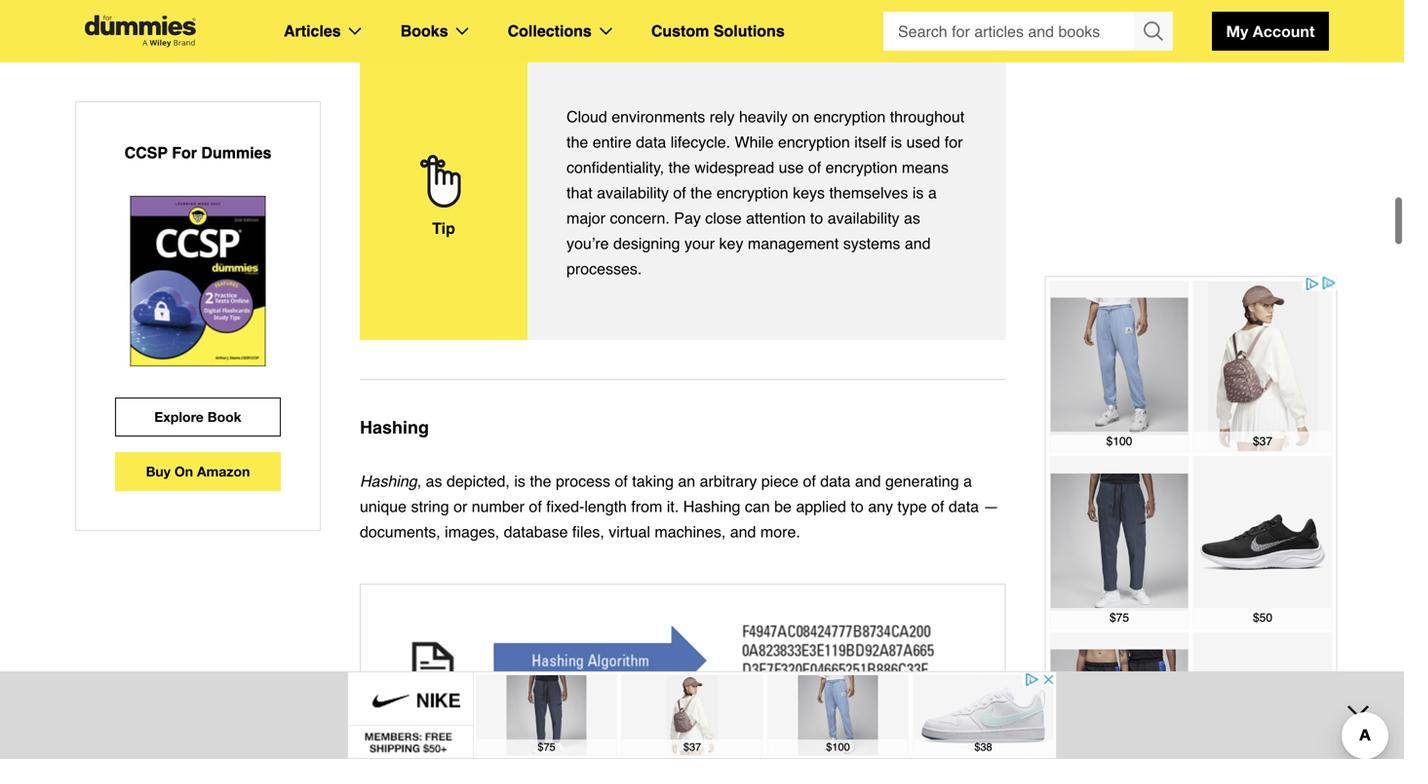 Task type: locate. For each thing, give the bounding box(es) containing it.
Search for articles and books text field
[[884, 12, 1136, 51]]

the down lifecycle.
[[669, 159, 691, 177]]

0 vertical spatial as
[[904, 209, 921, 227]]

1 vertical spatial is
[[913, 184, 924, 202]]

hashing. image
[[412, 624, 954, 760]]

2 horizontal spatial data
[[949, 498, 979, 516]]

1 vertical spatial to
[[851, 498, 864, 516]]

as inside , as depicted, is the process of taking an arbitrary piece of data and generating a unique string or number of fixed-length from it. hashing can be applied to any type of data — documents, images, database files, virtual machines, and more.
[[426, 473, 442, 491]]

hashing up unique
[[360, 473, 417, 491]]

as down themselves
[[904, 209, 921, 227]]

availability up concern.
[[597, 184, 669, 202]]

availability down themselves
[[828, 209, 900, 227]]

processes.
[[567, 260, 642, 278]]

of
[[809, 159, 822, 177], [673, 184, 686, 202], [615, 473, 628, 491], [803, 473, 816, 491], [529, 498, 542, 516], [932, 498, 945, 516]]

is up number
[[514, 473, 526, 491]]

advertisement element
[[1045, 276, 1338, 760], [347, 672, 1057, 760]]

0 horizontal spatial is
[[514, 473, 526, 491]]

encryption
[[814, 108, 886, 126], [778, 133, 850, 151], [826, 159, 898, 177], [717, 184, 789, 202]]

and right "systems"
[[905, 235, 931, 253]]

0 vertical spatial data
[[636, 133, 667, 151]]

data inside cloud environments rely heavily on encryption throughout the entire data lifecycle. while encryption itself is used for confidentiality, the widespread use of encryption means that availability of the encryption keys themselves is a major concern. pay close attention to availability as you're designing your key management systems and processes.
[[636, 133, 667, 151]]

attention
[[746, 209, 806, 227]]

while
[[735, 133, 774, 151]]

1 horizontal spatial as
[[904, 209, 921, 227]]

fixed-
[[546, 498, 585, 516]]

0 vertical spatial and
[[905, 235, 931, 253]]

,
[[417, 473, 422, 491]]

of up the 'pay'
[[673, 184, 686, 202]]

throughout
[[890, 108, 965, 126]]

—
[[984, 498, 999, 516]]

is inside , as depicted, is the process of taking an arbitrary piece of data and generating a unique string or number of fixed-length from it. hashing can be applied to any type of data — documents, images, database files, virtual machines, and more.
[[514, 473, 526, 491]]

custom solutions
[[651, 22, 785, 40]]

0 vertical spatial to
[[811, 209, 824, 227]]

0 horizontal spatial data
[[636, 133, 667, 151]]

files,
[[573, 523, 605, 541]]

0 vertical spatial hashing
[[360, 418, 429, 438]]

to
[[811, 209, 824, 227], [851, 498, 864, 516]]

that
[[567, 184, 593, 202]]

hashing inside , as depicted, is the process of taking an arbitrary piece of data and generating a unique string or number of fixed-length from it. hashing can be applied to any type of data — documents, images, database files, virtual machines, and more.
[[684, 498, 741, 516]]

process
[[556, 473, 611, 491]]

as
[[904, 209, 921, 227], [426, 473, 442, 491]]

1 horizontal spatial and
[[855, 473, 881, 491]]

0 vertical spatial a
[[929, 184, 937, 202]]

is right itself
[[891, 133, 902, 151]]

documents,
[[360, 523, 441, 541]]

hashing up ,
[[360, 418, 429, 438]]

encryption down widespread
[[717, 184, 789, 202]]

data left "—"
[[949, 498, 979, 516]]

custom
[[651, 22, 710, 40]]

of right use
[[809, 159, 822, 177]]

0 horizontal spatial to
[[811, 209, 824, 227]]

my account
[[1227, 22, 1315, 40]]

use
[[779, 159, 804, 177]]

, as depicted, is the process of taking an arbitrary piece of data and generating a unique string or number of fixed-length from it. hashing can be applied to any type of data — documents, images, database files, virtual machines, and more.
[[360, 473, 999, 541]]

dummies
[[201, 144, 272, 162]]

is
[[891, 133, 902, 151], [913, 184, 924, 202], [514, 473, 526, 491]]

0 horizontal spatial a
[[929, 184, 937, 202]]

close this dialog image
[[1375, 681, 1395, 700]]

0 vertical spatial is
[[891, 133, 902, 151]]

1 vertical spatial a
[[964, 473, 973, 491]]

0 horizontal spatial availability
[[597, 184, 669, 202]]

heavily
[[739, 108, 788, 126]]

from
[[632, 498, 663, 516]]

2 vertical spatial is
[[514, 473, 526, 491]]

and
[[905, 235, 931, 253], [855, 473, 881, 491], [730, 523, 756, 541]]

data
[[636, 133, 667, 151], [821, 473, 851, 491], [949, 498, 979, 516]]

data down environments
[[636, 133, 667, 151]]

explore book
[[154, 409, 242, 425]]

close
[[706, 209, 742, 227]]

virtual
[[609, 523, 651, 541]]

of right type
[[932, 498, 945, 516]]

unique
[[360, 498, 407, 516]]

as right ,
[[426, 473, 442, 491]]

major
[[567, 209, 606, 227]]

is down the means at the top right
[[913, 184, 924, 202]]

management
[[748, 235, 839, 253]]

machines,
[[655, 523, 726, 541]]

confidentiality,
[[567, 159, 665, 177]]

and up any
[[855, 473, 881, 491]]

designing
[[614, 235, 680, 253]]

a inside , as depicted, is the process of taking an arbitrary piece of data and generating a unique string or number of fixed-length from it. hashing can be applied to any type of data — documents, images, database files, virtual machines, and more.
[[964, 473, 973, 491]]

type
[[898, 498, 927, 516]]

a right generating
[[964, 473, 973, 491]]

a inside cloud environments rely heavily on encryption throughout the entire data lifecycle. while encryption itself is used for confidentiality, the widespread use of encryption means that availability of the encryption keys themselves is a major concern. pay close attention to availability as you're designing your key management systems and processes.
[[929, 184, 937, 202]]

to down keys
[[811, 209, 824, 227]]

2 horizontal spatial is
[[913, 184, 924, 202]]

or
[[454, 498, 468, 516]]

the up fixed-
[[530, 473, 552, 491]]

1 horizontal spatial data
[[821, 473, 851, 491]]

explore book link
[[115, 398, 281, 437]]

a
[[929, 184, 937, 202], [964, 473, 973, 491]]

as inside cloud environments rely heavily on encryption throughout the entire data lifecycle. while encryption itself is used for confidentiality, the widespread use of encryption means that availability of the encryption keys themselves is a major concern. pay close attention to availability as you're designing your key management systems and processes.
[[904, 209, 921, 227]]

entire
[[593, 133, 632, 151]]

hashing down the arbitrary
[[684, 498, 741, 516]]

a down the means at the top right
[[929, 184, 937, 202]]

cloud environments rely heavily on encryption throughout the entire data lifecycle. while encryption itself is used for confidentiality, the widespread use of encryption means that availability of the encryption keys themselves is a major concern. pay close attention to availability as you're designing your key management systems and processes.
[[567, 108, 965, 278]]

arbitrary
[[700, 473, 757, 491]]

encryption up themselves
[[826, 159, 898, 177]]

and down can
[[730, 523, 756, 541]]

0 horizontal spatial as
[[426, 473, 442, 491]]

of up applied
[[803, 473, 816, 491]]

1 horizontal spatial a
[[964, 473, 973, 491]]

themselves
[[830, 184, 909, 202]]

taking
[[632, 473, 674, 491]]

0 vertical spatial availability
[[597, 184, 669, 202]]

book image image
[[130, 196, 266, 367]]

buy
[[146, 464, 171, 480]]

1 vertical spatial availability
[[828, 209, 900, 227]]

the inside , as depicted, is the process of taking an arbitrary piece of data and generating a unique string or number of fixed-length from it. hashing can be applied to any type of data — documents, images, database files, virtual machines, and more.
[[530, 473, 552, 491]]

2 horizontal spatial and
[[905, 235, 931, 253]]

buy on amazon link
[[115, 453, 281, 492]]

data up applied
[[821, 473, 851, 491]]

2 vertical spatial hashing
[[684, 498, 741, 516]]

hashing
[[360, 418, 429, 438], [360, 473, 417, 491], [684, 498, 741, 516]]

1 vertical spatial as
[[426, 473, 442, 491]]

articles
[[284, 22, 341, 40]]

length
[[585, 498, 627, 516]]

on
[[175, 464, 193, 480]]

the
[[567, 133, 588, 151], [669, 159, 691, 177], [691, 184, 713, 202], [530, 473, 552, 491]]

to left any
[[851, 498, 864, 516]]

of up the length
[[615, 473, 628, 491]]

to inside cloud environments rely heavily on encryption throughout the entire data lifecycle. while encryption itself is used for confidentiality, the widespread use of encryption means that availability of the encryption keys themselves is a major concern. pay close attention to availability as you're designing your key management systems and processes.
[[811, 209, 824, 227]]

1 horizontal spatial to
[[851, 498, 864, 516]]

lifecycle.
[[671, 133, 731, 151]]

string
[[411, 498, 449, 516]]

availability
[[597, 184, 669, 202], [828, 209, 900, 227]]

group
[[884, 12, 1174, 51]]

on
[[792, 108, 810, 126]]

0 horizontal spatial and
[[730, 523, 756, 541]]



Task type: describe. For each thing, give the bounding box(es) containing it.
database
[[504, 523, 568, 541]]

be
[[775, 498, 792, 516]]

to inside , as depicted, is the process of taking an arbitrary piece of data and generating a unique string or number of fixed-length from it. hashing can be applied to any type of data — documents, images, database files, virtual machines, and more.
[[851, 498, 864, 516]]

solutions
[[714, 22, 785, 40]]

keys
[[793, 184, 825, 202]]

for
[[172, 144, 197, 162]]

concern.
[[610, 209, 670, 227]]

cloud
[[567, 108, 608, 126]]

an
[[678, 473, 696, 491]]

ccsp for dummies
[[124, 144, 272, 162]]

itself
[[855, 133, 887, 151]]

the up the 'pay'
[[691, 184, 713, 202]]

any
[[868, 498, 894, 516]]

logo image
[[75, 15, 206, 47]]

environments
[[612, 108, 706, 126]]

you're
[[567, 235, 609, 253]]

more.
[[761, 523, 801, 541]]

1 vertical spatial hashing
[[360, 473, 417, 491]]

your
[[685, 235, 715, 253]]

key
[[719, 235, 744, 253]]

of up database
[[529, 498, 542, 516]]

systems
[[844, 235, 901, 253]]

piece
[[762, 473, 799, 491]]

number
[[472, 498, 525, 516]]

images,
[[445, 523, 500, 541]]

2 vertical spatial data
[[949, 498, 979, 516]]

explore
[[154, 409, 204, 425]]

book
[[207, 409, 242, 425]]

my
[[1227, 22, 1249, 40]]

generating
[[886, 473, 959, 491]]

for
[[945, 133, 963, 151]]

books
[[401, 22, 448, 40]]

account
[[1253, 22, 1315, 40]]

it.
[[667, 498, 679, 516]]

depicted,
[[447, 473, 510, 491]]

my account link
[[1213, 12, 1330, 51]]

1 vertical spatial and
[[855, 473, 881, 491]]

the down cloud on the left of page
[[567, 133, 588, 151]]

collections
[[508, 22, 592, 40]]

1 horizontal spatial is
[[891, 133, 902, 151]]

widespread
[[695, 159, 775, 177]]

used
[[907, 133, 941, 151]]

open article categories image
[[349, 27, 362, 35]]

open book categories image
[[456, 27, 469, 35]]

buy on amazon
[[146, 464, 250, 480]]

ccsp
[[124, 144, 168, 162]]

rely
[[710, 108, 735, 126]]

custom solutions link
[[651, 19, 785, 44]]

1 horizontal spatial availability
[[828, 209, 900, 227]]

amazon
[[197, 464, 250, 480]]

encryption up itself
[[814, 108, 886, 126]]

1 vertical spatial data
[[821, 473, 851, 491]]

encryption down "on"
[[778, 133, 850, 151]]

2 vertical spatial and
[[730, 523, 756, 541]]

open collections list image
[[600, 27, 612, 35]]

and inside cloud environments rely heavily on encryption throughout the entire data lifecycle. while encryption itself is used for confidentiality, the widespread use of encryption means that availability of the encryption keys themselves is a major concern. pay close attention to availability as you're designing your key management systems and processes.
[[905, 235, 931, 253]]

means
[[902, 159, 949, 177]]

applied
[[796, 498, 847, 516]]

pay
[[674, 209, 701, 227]]

can
[[745, 498, 770, 516]]



Task type: vqa. For each thing, say whether or not it's contained in the screenshot.
Psychology for General
no



